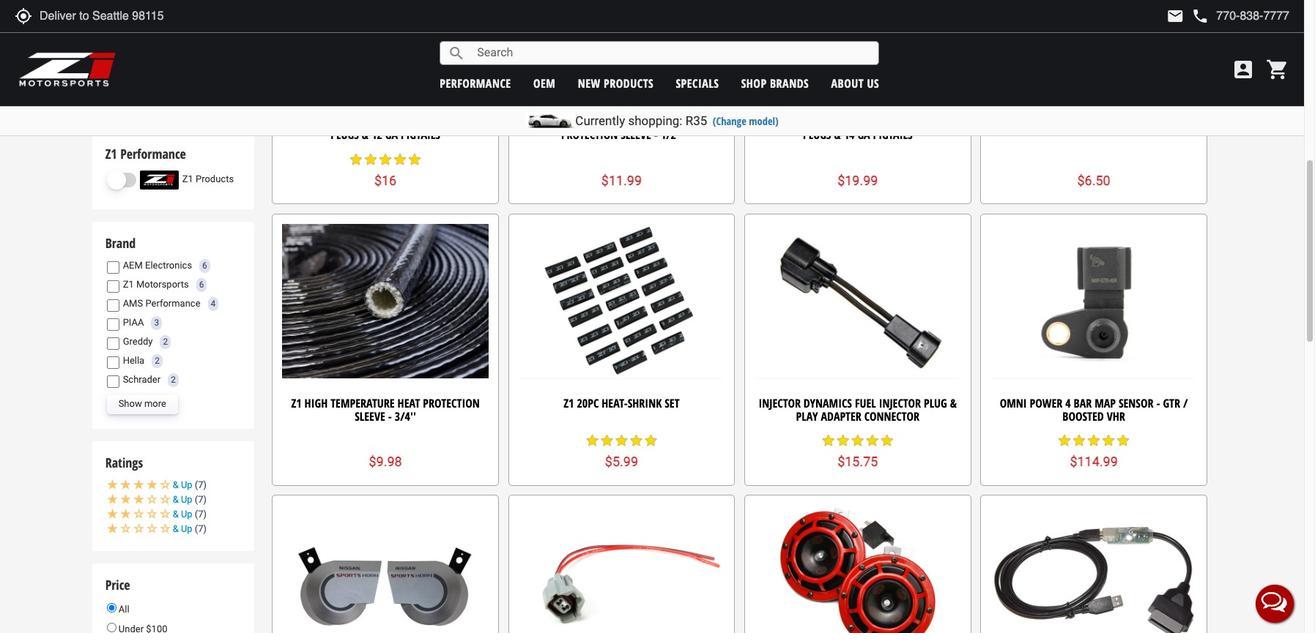 Task type: vqa. For each thing, say whether or not it's contained in the screenshot.
Hella on the bottom
yes



Task type: describe. For each thing, give the bounding box(es) containing it.
electronics
[[145, 260, 192, 271]]

z1 for z1 performance
[[105, 145, 117, 163]]

3 & up 7 from the top
[[173, 509, 203, 520]]

about us
[[831, 75, 880, 91]]

3
[[154, 318, 159, 328]]

brand
[[105, 234, 136, 252]]

motorsports for z1 motorsports
[[136, 279, 189, 290]]

power
[[1030, 396, 1063, 412]]

specials
[[676, 75, 719, 91]]

star star star star star $16
[[349, 152, 422, 188]]

- inside z1 motorsports high temperature heat protection sleeve - 1/2''
[[654, 127, 658, 143]]

account_box
[[1232, 58, 1255, 81]]

heat inside z1 motorsports high temperature heat protection sleeve - 1/2''
[[699, 114, 721, 130]]

z1 for z1 products
[[182, 174, 193, 185]]

heat inside z1 high temperature heat protection sleeve - 3/4''
[[398, 396, 420, 412]]

ams
[[123, 298, 143, 309]]

nissan 300zx z32 1990 1991 1992 1993 1994 1995 1996 vg30dett vg30de twin turbo non turbo z1 motorsports image
[[123, 0, 181, 10]]

high inside z1 high temperature heat protection sleeve - 3/4''
[[305, 396, 328, 412]]

1/2''
[[661, 127, 682, 143]]

r35
[[686, 114, 707, 128]]

boosted
[[1063, 409, 1104, 425]]

show
[[118, 399, 142, 410]]

4 for 4 pin connector set wiring harness plugs & 14 ga pigtails
[[766, 114, 772, 130]]

z1 for z1 20pc heat-shrink set
[[564, 396, 574, 412]]

2 & up 7 from the top
[[173, 495, 203, 506]]

oem
[[533, 75, 556, 91]]

products
[[604, 75, 654, 91]]

my_location
[[15, 7, 32, 25]]

1 & up 7 from the top
[[173, 480, 203, 491]]

20pc
[[577, 396, 599, 412]]

performance
[[440, 75, 511, 91]]

14
[[844, 127, 855, 143]]

12
[[372, 127, 382, 143]]

$15.75
[[838, 454, 878, 470]]

z1 20pc heat-shrink set
[[564, 396, 680, 412]]

map
[[1095, 396, 1116, 412]]

greddy
[[123, 336, 153, 347]]

(change model) link
[[713, 114, 779, 128]]

motorsports for z1 motorsports high temperature heat protection sleeve - 1/2''
[[536, 114, 603, 130]]

star star star star star $15.75
[[821, 434, 895, 470]]

connector for 14
[[794, 114, 849, 130]]

shop brands
[[741, 75, 809, 91]]

shop
[[741, 75, 767, 91]]

shopping_cart link
[[1263, 58, 1290, 81]]

2 pin connector set wiring harness plugs & 12 ga pigtails
[[294, 114, 477, 143]]

all
[[116, 605, 129, 616]]

heat-
[[602, 396, 628, 412]]

$16
[[374, 173, 397, 188]]

z1 performance
[[105, 145, 186, 163]]

z1 products
[[182, 174, 234, 185]]

vhr
[[1107, 409, 1126, 425]]

ams performance
[[123, 298, 200, 309]]

harness for 4 pin connector set wiring harness plugs & 14 ga pigtails
[[909, 114, 950, 130]]

2 for schrader
[[171, 375, 176, 385]]

adapter
[[821, 409, 862, 425]]

1 horizontal spatial set
[[665, 396, 680, 412]]

2 7 from the top
[[198, 495, 203, 506]]

currently
[[576, 114, 625, 128]]

4 for 4
[[211, 299, 216, 309]]

$5.99
[[605, 454, 638, 470]]

about us link
[[831, 75, 880, 91]]

wiring for 12
[[397, 114, 433, 130]]

protection inside z1 motorsports high temperature heat protection sleeve - 1/2''
[[561, 127, 618, 143]]

piaa
[[123, 317, 144, 328]]

& inside the 4 pin connector set wiring harness plugs & 14 ga pigtails
[[834, 127, 841, 143]]

show more button
[[107, 396, 178, 415]]

products
[[196, 174, 234, 185]]

wiring for 14
[[870, 114, 906, 130]]

us
[[867, 75, 880, 91]]

about
[[831, 75, 864, 91]]

plugs for 14
[[803, 127, 831, 143]]

temperature inside z1 motorsports high temperature heat protection sleeve - 1/2''
[[632, 114, 696, 130]]

new products
[[578, 75, 654, 91]]

shrink
[[628, 396, 662, 412]]

gtr
[[1163, 396, 1181, 412]]

phone link
[[1192, 7, 1290, 25]]

z1 high temperature heat protection sleeve - 3/4''
[[291, 396, 480, 425]]

temperature inside z1 high temperature heat protection sleeve - 3/4''
[[331, 396, 395, 412]]

plug
[[924, 396, 947, 412]]

bar
[[1074, 396, 1092, 412]]

z1 motorsports high temperature heat protection sleeve - 1/2''
[[522, 114, 721, 143]]

& inside 'injector dynamics fuel injector plug & play adapter connector'
[[950, 396, 957, 412]]

price
[[105, 577, 130, 594]]

6 for motorsports
[[199, 280, 204, 290]]

3 up from the top
[[181, 509, 192, 520]]

4 7 from the top
[[198, 524, 203, 535]]

specials link
[[676, 75, 719, 91]]

mail link
[[1167, 7, 1185, 25]]

z1 motorsports logo image
[[18, 51, 117, 88]]

fuel
[[855, 396, 876, 412]]

harness for 2 pin connector set wiring harness plugs & 12 ga pigtails
[[436, 114, 477, 130]]

more
[[144, 399, 166, 410]]

performance for ams performance
[[145, 298, 200, 309]]

dynamics
[[804, 396, 852, 412]]

(change
[[713, 114, 747, 128]]



Task type: locate. For each thing, give the bounding box(es) containing it.
None radio
[[107, 604, 116, 613]]

wiring
[[397, 114, 433, 130], [870, 114, 906, 130]]

ga inside 2 pin connector set wiring harness plugs & 12 ga pigtails
[[385, 127, 398, 143]]

z1 for z1 motorsports
[[123, 279, 134, 290]]

currently shopping: r35 (change model)
[[576, 114, 779, 128]]

star star star star star $5.99
[[585, 434, 658, 470]]

0 horizontal spatial motorsports
[[136, 279, 189, 290]]

1 horizontal spatial wiring
[[870, 114, 906, 130]]

shop brands link
[[741, 75, 809, 91]]

performance up 3
[[145, 298, 200, 309]]

$114.99
[[1070, 454, 1118, 470]]

connector inside the 4 pin connector set wiring harness plugs & 14 ga pigtails
[[794, 114, 849, 130]]

0 horizontal spatial injector
[[759, 396, 801, 412]]

0 horizontal spatial high
[[305, 396, 328, 412]]

pigtails right 12
[[401, 127, 440, 143]]

0 horizontal spatial connector
[[322, 114, 377, 130]]

0 horizontal spatial pin
[[302, 114, 319, 130]]

wiring inside the 4 pin connector set wiring harness plugs & 14 ga pigtails
[[870, 114, 906, 130]]

connector for 12
[[322, 114, 377, 130]]

0 horizontal spatial 4
[[211, 299, 216, 309]]

1 vertical spatial 4
[[211, 299, 216, 309]]

pigtails for 12
[[401, 127, 440, 143]]

motorsports down new at the top of page
[[536, 114, 603, 130]]

0 horizontal spatial pigtails
[[401, 127, 440, 143]]

up
[[181, 480, 192, 491], [181, 495, 192, 506], [181, 509, 192, 520], [181, 524, 192, 535]]

pigtails for 14
[[873, 127, 913, 143]]

$19.99
[[838, 173, 878, 188]]

set down about us link
[[852, 114, 867, 130]]

ga for 14
[[858, 127, 870, 143]]

1 pin from the left
[[302, 114, 319, 130]]

&
[[362, 127, 369, 143], [834, 127, 841, 143], [950, 396, 957, 412], [173, 480, 179, 491], [173, 495, 179, 506], [173, 509, 179, 520], [173, 524, 179, 535]]

z1 inside z1 high temperature heat protection sleeve - 3/4''
[[291, 396, 302, 412]]

plugs inside the 4 pin connector set wiring harness plugs & 14 ga pigtails
[[803, 127, 831, 143]]

1 vertical spatial protection
[[423, 396, 480, 412]]

1 ga from the left
[[385, 127, 398, 143]]

2 for greddy
[[163, 337, 168, 347]]

connector inside 2 pin connector set wiring harness plugs & 12 ga pigtails
[[322, 114, 377, 130]]

play
[[796, 409, 818, 425]]

high inside z1 motorsports high temperature heat protection sleeve - 1/2''
[[606, 114, 629, 130]]

$9.98
[[369, 454, 402, 470]]

z1 for z1 high temperature heat protection sleeve - 3/4''
[[291, 396, 302, 412]]

0 horizontal spatial -
[[388, 409, 392, 425]]

& inside 2 pin connector set wiring harness plugs & 12 ga pigtails
[[362, 127, 369, 143]]

- inside omni power 4 bar map sensor - gtr / boosted vhr
[[1157, 396, 1160, 412]]

z1 motorsports
[[123, 279, 189, 290]]

temperature
[[632, 114, 696, 130], [331, 396, 395, 412]]

set for 12
[[380, 114, 395, 130]]

$6.50
[[1078, 173, 1111, 188]]

set inside 2 pin connector set wiring harness plugs & 12 ga pigtails
[[380, 114, 395, 130]]

4 left 'bar'
[[1066, 396, 1071, 412]]

1 vertical spatial motorsports
[[136, 279, 189, 290]]

4 up from the top
[[181, 524, 192, 535]]

pin
[[302, 114, 319, 130], [775, 114, 791, 130]]

1 horizontal spatial 4
[[766, 114, 772, 130]]

2 horizontal spatial 4
[[1066, 396, 1071, 412]]

2 plugs from the left
[[803, 127, 831, 143]]

injector dynamics fuel injector plug & play adapter connector
[[759, 396, 957, 425]]

set for 14
[[852, 114, 867, 130]]

pigtails inside the 4 pin connector set wiring harness plugs & 14 ga pigtails
[[873, 127, 913, 143]]

search
[[448, 44, 466, 62]]

1 injector from the left
[[759, 396, 801, 412]]

0 vertical spatial 4
[[766, 114, 772, 130]]

set up star star star star star $16
[[380, 114, 395, 130]]

None checkbox
[[107, 19, 119, 31], [107, 41, 119, 54], [107, 64, 119, 77], [107, 280, 119, 293], [107, 19, 119, 31], [107, 41, 119, 54], [107, 64, 119, 77], [107, 280, 119, 293]]

1 horizontal spatial protection
[[561, 127, 618, 143]]

harness
[[436, 114, 477, 130], [909, 114, 950, 130]]

aem
[[123, 260, 143, 271]]

1 horizontal spatial heat
[[699, 114, 721, 130]]

6 right electronics
[[202, 261, 207, 271]]

protection
[[561, 127, 618, 143], [423, 396, 480, 412]]

2 injector from the left
[[879, 396, 921, 412]]

heat right 1/2'' at the top
[[699, 114, 721, 130]]

injector
[[759, 396, 801, 412], [879, 396, 921, 412]]

ga right 14
[[858, 127, 870, 143]]

pin inside the 4 pin connector set wiring harness plugs & 14 ga pigtails
[[775, 114, 791, 130]]

1 horizontal spatial ga
[[858, 127, 870, 143]]

0 horizontal spatial wiring
[[397, 114, 433, 130]]

protection inside z1 high temperature heat protection sleeve - 3/4''
[[423, 396, 480, 412]]

1 pigtails from the left
[[401, 127, 440, 143]]

- left 1/2'' at the top
[[654, 127, 658, 143]]

plugs
[[331, 127, 359, 143], [803, 127, 831, 143]]

star
[[349, 152, 364, 167], [364, 152, 378, 167], [378, 152, 393, 167], [393, 152, 408, 167], [408, 152, 422, 167], [585, 434, 600, 449], [600, 434, 614, 449], [614, 434, 629, 449], [629, 434, 644, 449], [644, 434, 658, 449], [821, 434, 836, 449], [836, 434, 851, 449], [851, 434, 865, 449], [865, 434, 880, 449], [880, 434, 895, 449], [1058, 434, 1072, 449], [1072, 434, 1087, 449], [1087, 434, 1102, 449], [1102, 434, 1116, 449], [1116, 434, 1131, 449]]

performance up z1 products
[[120, 145, 186, 163]]

z1 inside z1 motorsports high temperature heat protection sleeve - 1/2''
[[522, 114, 533, 130]]

1 horizontal spatial injector
[[879, 396, 921, 412]]

2 harness from the left
[[909, 114, 950, 130]]

pigtails right 14
[[873, 127, 913, 143]]

2
[[294, 114, 299, 130], [163, 337, 168, 347], [155, 356, 160, 366], [171, 375, 176, 385]]

7
[[198, 480, 203, 491], [198, 495, 203, 506], [198, 509, 203, 520], [198, 524, 203, 535]]

0 vertical spatial performance
[[120, 145, 186, 163]]

injector left dynamics
[[759, 396, 801, 412]]

pin down brands
[[775, 114, 791, 130]]

4 inside omni power 4 bar map sensor - gtr / boosted vhr
[[1066, 396, 1071, 412]]

shopping_cart
[[1266, 58, 1290, 81]]

performance link
[[440, 75, 511, 91]]

wiring right 14
[[870, 114, 906, 130]]

performance for z1 performance
[[120, 145, 186, 163]]

1 plugs from the left
[[331, 127, 359, 143]]

set
[[380, 114, 395, 130], [852, 114, 867, 130], [665, 396, 680, 412]]

0 horizontal spatial heat
[[398, 396, 420, 412]]

0 vertical spatial high
[[606, 114, 629, 130]]

pigtails inside 2 pin connector set wiring harness plugs & 12 ga pigtails
[[401, 127, 440, 143]]

1 harness from the left
[[436, 114, 477, 130]]

4 inside the 4 pin connector set wiring harness plugs & 14 ga pigtails
[[766, 114, 772, 130]]

2 horizontal spatial -
[[1157, 396, 1160, 412]]

set inside the 4 pin connector set wiring harness plugs & 14 ga pigtails
[[852, 114, 867, 130]]

sleeve inside z1 high temperature heat protection sleeve - 3/4''
[[355, 409, 385, 425]]

brands
[[770, 75, 809, 91]]

protection down new at the top of page
[[561, 127, 618, 143]]

2 horizontal spatial set
[[852, 114, 867, 130]]

heat
[[699, 114, 721, 130], [398, 396, 420, 412]]

1 horizontal spatial harness
[[909, 114, 950, 130]]

1 horizontal spatial motorsports
[[536, 114, 603, 130]]

0 horizontal spatial ga
[[385, 127, 398, 143]]

1 7 from the top
[[198, 480, 203, 491]]

1 vertical spatial performance
[[145, 298, 200, 309]]

connector left plug
[[865, 409, 920, 425]]

2 inside 2 pin connector set wiring harness plugs & 12 ga pigtails
[[294, 114, 299, 130]]

4 pin connector set wiring harness plugs & 14 ga pigtails
[[766, 114, 950, 143]]

sleeve inside z1 motorsports high temperature heat protection sleeve - 1/2''
[[621, 127, 651, 143]]

0 vertical spatial sleeve
[[621, 127, 651, 143]]

connector inside 'injector dynamics fuel injector plug & play adapter connector'
[[865, 409, 920, 425]]

protection right 3/4''
[[423, 396, 480, 412]]

1 horizontal spatial temperature
[[632, 114, 696, 130]]

ga for 12
[[385, 127, 398, 143]]

- left the gtr
[[1157, 396, 1160, 412]]

schrader
[[123, 374, 161, 385]]

1 vertical spatial high
[[305, 396, 328, 412]]

show more
[[118, 399, 166, 410]]

ga inside the 4 pin connector set wiring harness plugs & 14 ga pigtails
[[858, 127, 870, 143]]

omni
[[1000, 396, 1027, 412]]

3 7 from the top
[[198, 509, 203, 520]]

0 vertical spatial 6
[[202, 261, 207, 271]]

sleeve left 3/4''
[[355, 409, 385, 425]]

2 up from the top
[[181, 495, 192, 506]]

2 horizontal spatial connector
[[865, 409, 920, 425]]

pin inside 2 pin connector set wiring harness plugs & 12 ga pigtails
[[302, 114, 319, 130]]

plugs left 14
[[803, 127, 831, 143]]

mail
[[1167, 7, 1185, 25]]

None checkbox
[[107, 0, 119, 8], [107, 261, 119, 274], [107, 300, 119, 312], [107, 319, 119, 331], [107, 338, 119, 350], [107, 357, 119, 369], [107, 376, 119, 388], [107, 0, 119, 8], [107, 261, 119, 274], [107, 300, 119, 312], [107, 319, 119, 331], [107, 338, 119, 350], [107, 357, 119, 369], [107, 376, 119, 388]]

2 pin from the left
[[775, 114, 791, 130]]

6 up the ams performance
[[199, 280, 204, 290]]

z1
[[522, 114, 533, 130], [105, 145, 117, 163], [182, 174, 193, 185], [123, 279, 134, 290], [291, 396, 302, 412], [564, 396, 574, 412]]

set right shrink
[[665, 396, 680, 412]]

1 horizontal spatial connector
[[794, 114, 849, 130]]

plugs left 12
[[331, 127, 359, 143]]

4 right the ams performance
[[211, 299, 216, 309]]

0 vertical spatial heat
[[699, 114, 721, 130]]

plugs inside 2 pin connector set wiring harness plugs & 12 ga pigtails
[[331, 127, 359, 143]]

4 down 'shop brands'
[[766, 114, 772, 130]]

new
[[578, 75, 601, 91]]

- for omni power 4 bar map sensor - gtr / boosted vhr
[[1157, 396, 1160, 412]]

4
[[766, 114, 772, 130], [211, 299, 216, 309], [1066, 396, 1071, 412]]

1 horizontal spatial sleeve
[[621, 127, 651, 143]]

hella
[[123, 355, 145, 366]]

2 wiring from the left
[[870, 114, 906, 130]]

harness inside 2 pin connector set wiring harness plugs & 12 ga pigtails
[[436, 114, 477, 130]]

phone
[[1192, 7, 1209, 25]]

plugs for 12
[[331, 127, 359, 143]]

2 for hella
[[155, 356, 160, 366]]

mail phone
[[1167, 7, 1209, 25]]

1 up from the top
[[181, 480, 192, 491]]

2 vertical spatial 4
[[1066, 396, 1071, 412]]

wiring right 12
[[397, 114, 433, 130]]

motorsports
[[536, 114, 603, 130], [136, 279, 189, 290]]

sleeve left 1/2'' at the top
[[621, 127, 651, 143]]

account_box link
[[1228, 58, 1259, 81]]

z1 for z1 motorsports high temperature heat protection sleeve - 1/2''
[[522, 114, 533, 130]]

Search search field
[[466, 42, 879, 64]]

0 horizontal spatial temperature
[[331, 396, 395, 412]]

ratings
[[105, 454, 143, 472]]

motorsports up the ams performance
[[136, 279, 189, 290]]

aem electronics
[[123, 260, 192, 271]]

2 pigtails from the left
[[873, 127, 913, 143]]

wiring inside 2 pin connector set wiring harness plugs & 12 ga pigtails
[[397, 114, 433, 130]]

0 vertical spatial temperature
[[632, 114, 696, 130]]

injector right fuel
[[879, 396, 921, 412]]

connector up star star star star star $16
[[322, 114, 377, 130]]

1 horizontal spatial -
[[654, 127, 658, 143]]

1 horizontal spatial pin
[[775, 114, 791, 130]]

1 horizontal spatial high
[[606, 114, 629, 130]]

model)
[[749, 114, 779, 128]]

performance
[[120, 145, 186, 163], [145, 298, 200, 309]]

1 vertical spatial sleeve
[[355, 409, 385, 425]]

motorsports inside z1 motorsports high temperature heat protection sleeve - 1/2''
[[536, 114, 603, 130]]

- for z1 high temperature heat protection sleeve - 3/4''
[[388, 409, 392, 425]]

& up 7
[[173, 480, 203, 491], [173, 495, 203, 506], [173, 509, 203, 520], [173, 524, 203, 535]]

0 horizontal spatial set
[[380, 114, 395, 130]]

1 vertical spatial temperature
[[331, 396, 395, 412]]

1 vertical spatial heat
[[398, 396, 420, 412]]

omni power 4 bar map sensor - gtr / boosted vhr
[[1000, 396, 1188, 425]]

ga right 12
[[385, 127, 398, 143]]

0 vertical spatial protection
[[561, 127, 618, 143]]

6 for electronics
[[202, 261, 207, 271]]

nissan 350z z33 2003 2004 2005 2006 2007 2008 2009 vq35de 3.5l revup rev up vq35hr nismo z1 motorsports image
[[123, 14, 181, 33]]

shopping:
[[628, 114, 683, 128]]

-
[[654, 127, 658, 143], [1157, 396, 1160, 412], [388, 409, 392, 425]]

sensor
[[1119, 396, 1154, 412]]

3/4''
[[395, 409, 416, 425]]

1 horizontal spatial plugs
[[803, 127, 831, 143]]

None radio
[[107, 624, 116, 634]]

0 horizontal spatial plugs
[[331, 127, 359, 143]]

pin left 12
[[302, 114, 319, 130]]

pin for 4
[[775, 114, 791, 130]]

1 vertical spatial 6
[[199, 280, 204, 290]]

- left 3/4''
[[388, 409, 392, 425]]

harness inside the 4 pin connector set wiring harness plugs & 14 ga pigtails
[[909, 114, 950, 130]]

new products link
[[578, 75, 654, 91]]

star star star star star $114.99
[[1058, 434, 1131, 470]]

2 ga from the left
[[858, 127, 870, 143]]

0 vertical spatial motorsports
[[536, 114, 603, 130]]

0 horizontal spatial harness
[[436, 114, 477, 130]]

0 horizontal spatial sleeve
[[355, 409, 385, 425]]

4 & up 7 from the top
[[173, 524, 203, 535]]

1 horizontal spatial pigtails
[[873, 127, 913, 143]]

/
[[1184, 396, 1188, 412]]

heat up the $9.98
[[398, 396, 420, 412]]

sleeve
[[621, 127, 651, 143], [355, 409, 385, 425]]

$11.99
[[602, 173, 642, 188]]

0 horizontal spatial protection
[[423, 396, 480, 412]]

1 wiring from the left
[[397, 114, 433, 130]]

oem link
[[533, 75, 556, 91]]

- inside z1 high temperature heat protection sleeve - 3/4''
[[388, 409, 392, 425]]

pin for 2
[[302, 114, 319, 130]]

connector down the about
[[794, 114, 849, 130]]



